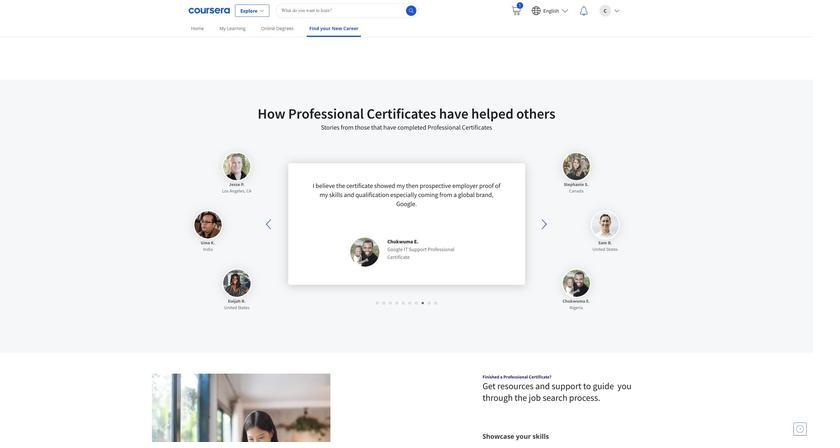 Task type: vqa. For each thing, say whether or not it's contained in the screenshot.
Show preferences. link
no



Task type: locate. For each thing, give the bounding box(es) containing it.
learning
[[227, 25, 246, 31]]

10
[[425, 30, 430, 36]]

and down certificate?
[[536, 381, 550, 393]]

united for sam
[[593, 247, 606, 253]]

0 horizontal spatial a
[[454, 191, 457, 199]]

showcase
[[483, 433, 515, 442]]

0 horizontal spatial my
[[320, 191, 328, 199]]

the
[[336, 182, 345, 190], [515, 393, 527, 404]]

you
[[618, 381, 632, 393]]

chukwuma inside chukwuma e. google it support professional certificate
[[388, 239, 413, 245]]

with
[[415, 30, 424, 36]]

1 horizontal spatial completed
[[398, 123, 426, 132]]

0 horizontal spatial certificates
[[367, 105, 436, 123]]

e.
[[414, 239, 419, 245], [586, 299, 590, 305]]

skills inside i believe the certificate showed my then prospective employer proof of my skills and qualification especially coming from a global brand, google.
[[329, 191, 343, 199]]

united for daijah
[[224, 305, 237, 311]]

e. inside chukwuma e. nigeria
[[586, 299, 590, 305]]

states for daijah r.
[[238, 305, 250, 311]]

slides element
[[277, 300, 537, 307]]

b.
[[608, 240, 612, 246]]

1 horizontal spatial chukwuma
[[563, 299, 586, 305]]

process.
[[569, 393, 601, 404]]

chukwuma e. google it support professional certificate
[[388, 239, 455, 261]]

degrees
[[276, 25, 294, 31]]

e. for google
[[414, 239, 419, 245]]

of right proof
[[495, 182, 501, 190]]

chukwuma for nigeria
[[563, 299, 586, 305]]

the inside i believe the certificate showed my then prospective employer proof of my skills and qualification especially coming from a global brand, google.
[[336, 182, 345, 190]]

chukwuma inside chukwuma e. nigeria
[[563, 299, 586, 305]]

1 horizontal spatial have
[[439, 105, 469, 123]]

1 horizontal spatial to
[[583, 381, 591, 393]]

0 vertical spatial certificates
[[367, 105, 436, 123]]

qualification
[[356, 191, 389, 199]]

0 vertical spatial states
[[606, 247, 618, 253]]

angeles,
[[230, 188, 246, 194]]

0 vertical spatial united
[[593, 247, 606, 253]]

0 vertical spatial e.
[[414, 239, 419, 245]]

1 horizontal spatial united
[[593, 247, 606, 253]]

from left those on the top left of the page
[[341, 123, 354, 132]]

my
[[397, 182, 405, 190], [320, 191, 328, 199]]

states inside "sam b. united states"
[[606, 247, 618, 253]]

canada
[[569, 188, 584, 194]]

chukwuma up nigeria
[[563, 299, 586, 305]]

and
[[344, 191, 354, 199], [536, 381, 550, 393]]

to right support
[[583, 381, 591, 393]]

chukwuma up google at left
[[388, 239, 413, 245]]

1 horizontal spatial and
[[536, 381, 550, 393]]

0 horizontal spatial your
[[320, 25, 331, 31]]

nigeria
[[570, 305, 583, 311]]

coursera image
[[188, 5, 230, 16]]

shopping cart: 1 item element
[[511, 2, 523, 16]]

1 horizontal spatial skills
[[533, 433, 549, 442]]

be
[[357, 30, 363, 36]]

0 horizontal spatial skills
[[329, 191, 343, 199]]

states
[[606, 247, 618, 253], [238, 305, 250, 311]]

months,
[[396, 30, 414, 36]]

0 horizontal spatial the
[[336, 182, 345, 190]]

1 horizontal spatial the
[[515, 393, 527, 404]]

your
[[320, 25, 331, 31], [516, 433, 531, 442]]

1 vertical spatial certificates
[[462, 123, 492, 132]]

1 vertical spatial to
[[583, 381, 591, 393]]

1 horizontal spatial of
[[495, 182, 501, 190]]

0 vertical spatial chukwuma
[[388, 239, 413, 245]]

0 horizontal spatial have
[[384, 123, 396, 132]]

the left job
[[515, 393, 527, 404]]

6
[[393, 30, 395, 36]]

0 horizontal spatial united
[[224, 305, 237, 311]]

states down b.
[[606, 247, 618, 253]]

work
[[466, 30, 476, 36]]

² coursera platform data, all time
[[371, 15, 442, 22]]

my learning link
[[217, 21, 248, 36]]

united inside "sam b. united states"
[[593, 247, 606, 253]]

1 vertical spatial have
[[384, 123, 396, 132]]

1 vertical spatial united
[[224, 305, 237, 311]]

your right showcase
[[516, 433, 531, 442]]

c
[[604, 7, 607, 14]]

e. inside chukwuma e. google it support professional certificate
[[414, 239, 419, 245]]

0 horizontal spatial chukwuma
[[388, 239, 413, 245]]

0 horizontal spatial and
[[344, 191, 354, 199]]

1 vertical spatial and
[[536, 381, 550, 393]]

completed inside 'how professional certificates have helped others stories from those that have completed professional certificates'
[[398, 123, 426, 132]]

finished a professional certificate? get resources and support to guide  you through the job search process.
[[483, 375, 632, 404]]

your right "³"
[[320, 25, 331, 31]]

0 vertical spatial of
[[460, 30, 464, 36]]

1 vertical spatial completed
[[398, 123, 426, 132]]

certificates up that
[[367, 105, 436, 123]]

certificates down helped
[[462, 123, 492, 132]]

from down prospective
[[440, 191, 452, 199]]

online degrees
[[261, 25, 294, 31]]

my down believe
[[320, 191, 328, 199]]

india
[[203, 247, 213, 253]]

0 vertical spatial have
[[439, 105, 469, 123]]

0 vertical spatial your
[[320, 25, 331, 31]]

united down daijah
[[224, 305, 237, 311]]

0 vertical spatial skills
[[329, 191, 343, 199]]

jesse p. los angeles, ca
[[222, 182, 251, 194]]

0 vertical spatial completed
[[364, 30, 386, 36]]

united inside daijah r. united states
[[224, 305, 237, 311]]

1 horizontal spatial your
[[516, 433, 531, 442]]

have
[[439, 105, 469, 123], [384, 123, 396, 132]]

states inside daijah r. united states
[[238, 305, 250, 311]]

finished
[[483, 375, 500, 381]]

to
[[352, 30, 356, 36], [583, 381, 591, 393]]

your for find
[[320, 25, 331, 31]]

professional inside 'finished a professional certificate? get resources and support to guide  you through the job search process.'
[[504, 375, 528, 381]]

a inside i believe the certificate showed my then prospective employer proof of my skills and qualification especially coming from a global brand, google.
[[454, 191, 457, 199]]

google.
[[396, 200, 417, 208]]

³ most designed to be completed in 6 months, with 10 hours or less of work per week
[[317, 30, 497, 36]]

1 vertical spatial the
[[515, 393, 527, 404]]

a right finished
[[500, 375, 503, 381]]

the right believe
[[336, 182, 345, 190]]

of
[[460, 30, 464, 36], [495, 182, 501, 190]]

daijah r. united states
[[224, 299, 250, 311]]

sam b. united states
[[593, 240, 618, 253]]

None search field
[[276, 3, 419, 18]]

0 horizontal spatial from
[[341, 123, 354, 132]]

chukwuma e. image
[[350, 238, 379, 267]]

skills
[[329, 191, 343, 199], [533, 433, 549, 442]]

online
[[261, 25, 275, 31]]

0 vertical spatial a
[[454, 191, 457, 199]]

a
[[454, 191, 457, 199], [500, 375, 503, 381]]

1 link
[[506, 0, 527, 21]]

of inside i believe the certificate showed my then prospective employer proof of my skills and qualification especially coming from a global brand, google.
[[495, 182, 501, 190]]

chukwuma e. nigeria
[[563, 299, 590, 311]]

my up the especially
[[397, 182, 405, 190]]

all
[[427, 15, 431, 22]]

united
[[593, 247, 606, 253], [224, 305, 237, 311]]

0 vertical spatial the
[[336, 182, 345, 190]]

your inside find your new career "link"
[[320, 25, 331, 31]]

0 horizontal spatial e.
[[414, 239, 419, 245]]

of right less
[[460, 30, 464, 36]]

united down the sam
[[593, 247, 606, 253]]

states for sam b.
[[606, 247, 618, 253]]

from
[[341, 123, 354, 132], [440, 191, 452, 199]]

especially
[[390, 191, 417, 199]]

1 horizontal spatial certificates
[[462, 123, 492, 132]]

and inside i believe the certificate showed my then prospective employer proof of my skills and qualification especially coming from a global brand, google.
[[344, 191, 354, 199]]

0 horizontal spatial states
[[238, 305, 250, 311]]

1 horizontal spatial from
[[440, 191, 452, 199]]

then
[[406, 182, 419, 190]]

through
[[483, 393, 513, 404]]

1 vertical spatial your
[[516, 433, 531, 442]]

resources
[[498, 381, 534, 393]]

professional inside chukwuma e. google it support professional certificate
[[428, 247, 455, 253]]

and down certificate
[[344, 191, 354, 199]]

coursera
[[374, 15, 393, 22]]

i believe the certificate showed my then prospective employer proof of my skills and qualification especially coming from a global brand, google.
[[313, 182, 501, 208]]

³
[[317, 30, 318, 36]]

1 horizontal spatial e.
[[586, 299, 590, 305]]

1 vertical spatial e.
[[586, 299, 590, 305]]

chukwuma
[[388, 239, 413, 245], [563, 299, 586, 305]]

1 horizontal spatial a
[[500, 375, 503, 381]]

1 horizontal spatial states
[[606, 247, 618, 253]]

0 vertical spatial from
[[341, 123, 354, 132]]

professional
[[288, 105, 364, 123], [428, 123, 461, 132], [428, 247, 455, 253], [504, 375, 528, 381]]

to left be
[[352, 30, 356, 36]]

helped
[[471, 105, 514, 123]]

What do you want to learn? text field
[[276, 3, 419, 18]]

or
[[445, 30, 450, 36]]

states down r.
[[238, 305, 250, 311]]

completed
[[364, 30, 386, 36], [398, 123, 426, 132]]

1 vertical spatial chukwuma
[[563, 299, 586, 305]]

1 vertical spatial skills
[[533, 433, 549, 442]]

0 vertical spatial and
[[344, 191, 354, 199]]

1 vertical spatial states
[[238, 305, 250, 311]]

a left global
[[454, 191, 457, 199]]

showcase your skills
[[483, 433, 549, 442]]

go to next slide image
[[537, 217, 552, 232]]

0 vertical spatial my
[[397, 182, 405, 190]]

search
[[543, 393, 568, 404]]

1 vertical spatial of
[[495, 182, 501, 190]]

0 horizontal spatial to
[[352, 30, 356, 36]]

stephanie s. canada
[[564, 182, 589, 194]]

uma k. india
[[201, 240, 215, 253]]

1 vertical spatial a
[[500, 375, 503, 381]]

sam
[[599, 240, 607, 246]]

1 vertical spatial from
[[440, 191, 452, 199]]



Task type: describe. For each thing, give the bounding box(es) containing it.
jesse
[[229, 182, 240, 188]]

coming
[[418, 191, 438, 199]]

1 horizontal spatial my
[[397, 182, 405, 190]]

r.
[[242, 299, 246, 305]]

global
[[458, 191, 475, 199]]

home link
[[188, 21, 207, 36]]

los
[[222, 188, 229, 194]]

e. for nigeria
[[586, 299, 590, 305]]

from inside 'how professional certificates have helped others stories from those that have completed professional certificates'
[[341, 123, 354, 132]]

my learning
[[220, 25, 246, 31]]

platform
[[395, 15, 413, 22]]

0 horizontal spatial of
[[460, 30, 464, 36]]

believe
[[316, 182, 335, 190]]

certificate
[[388, 254, 410, 261]]

how
[[258, 105, 286, 123]]

google
[[388, 247, 403, 253]]

daijah
[[228, 299, 241, 305]]

k.
[[211, 240, 215, 246]]

0 horizontal spatial completed
[[364, 30, 386, 36]]

i
[[313, 182, 314, 190]]

week
[[486, 30, 497, 36]]

employer
[[453, 182, 478, 190]]

and inside 'finished a professional certificate? get resources and support to guide  you through the job search process.'
[[536, 381, 550, 393]]

ca
[[246, 188, 251, 194]]

explore button
[[235, 4, 270, 17]]

home
[[191, 25, 204, 31]]

to inside 'finished a professional certificate? get resources and support to guide  you through the job search process.'
[[583, 381, 591, 393]]

a inside 'finished a professional certificate? get resources and support to guide  you through the job search process.'
[[500, 375, 503, 381]]

c button
[[594, 0, 625, 21]]

stephanie
[[564, 182, 584, 188]]

time
[[433, 15, 442, 22]]

find
[[309, 25, 319, 31]]

chukwuma for google
[[388, 239, 413, 245]]

²
[[371, 15, 373, 22]]

proof
[[479, 182, 494, 190]]

that
[[371, 123, 382, 132]]

online degrees link
[[259, 21, 296, 36]]

those
[[355, 123, 370, 132]]

go to previous slide image
[[266, 220, 271, 230]]

most
[[319, 30, 330, 36]]

support
[[552, 381, 582, 393]]

english
[[544, 7, 559, 14]]

0 vertical spatial to
[[352, 30, 356, 36]]

explore
[[240, 7, 258, 14]]

job
[[529, 393, 541, 404]]

help center image
[[797, 426, 804, 434]]

in
[[387, 30, 391, 36]]

find your new career link
[[307, 21, 361, 37]]

prospective
[[420, 182, 451, 190]]

p.
[[241, 182, 245, 188]]

career
[[343, 25, 359, 31]]

uma
[[201, 240, 210, 246]]

showed
[[374, 182, 395, 190]]

your for showcase
[[516, 433, 531, 442]]

it
[[404, 247, 408, 253]]

from inside i believe the certificate showed my then prospective employer proof of my skills and qualification especially coming from a global brand, google.
[[440, 191, 452, 199]]

brand,
[[476, 191, 494, 199]]

english button
[[527, 0, 574, 21]]

find your new career
[[309, 25, 359, 31]]

the inside 'finished a professional certificate? get resources and support to guide  you through the job search process.'
[[515, 393, 527, 404]]

go to previous slide image
[[262, 217, 276, 232]]

less
[[451, 30, 459, 36]]

s.
[[585, 182, 589, 188]]

support
[[409, 247, 427, 253]]

my
[[220, 25, 226, 31]]

hours
[[432, 30, 444, 36]]

get
[[483, 381, 496, 393]]

stories
[[321, 123, 340, 132]]

how professional certificates have helped others stories from those that have completed professional certificates
[[258, 105, 556, 132]]

per
[[477, 30, 485, 36]]

1 vertical spatial my
[[320, 191, 328, 199]]

1
[[519, 2, 521, 8]]

certificate?
[[529, 375, 552, 381]]

designed
[[331, 30, 351, 36]]

new
[[332, 25, 342, 31]]

others
[[517, 105, 556, 123]]

certificate
[[346, 182, 373, 190]]



